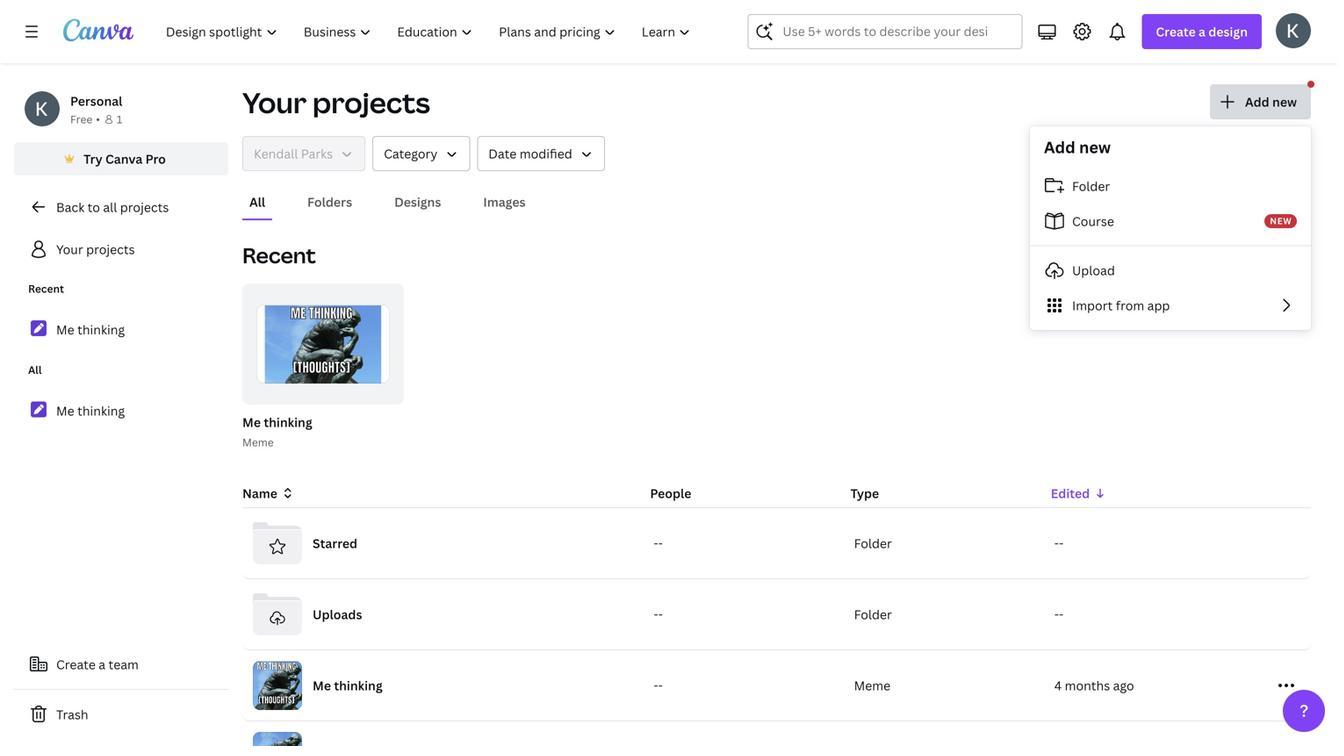 Task type: describe. For each thing, give the bounding box(es) containing it.
import
[[1073, 297, 1113, 314]]

images button
[[476, 185, 533, 219]]

4
[[1055, 678, 1062, 695]]

-- for me thinking
[[654, 678, 663, 695]]

•
[[96, 112, 100, 127]]

folders button
[[301, 185, 359, 219]]

canva
[[105, 151, 143, 167]]

a for design
[[1199, 23, 1206, 40]]

edited
[[1051, 485, 1091, 502]]

parks
[[301, 145, 333, 162]]

0 horizontal spatial add new
[[1045, 137, 1111, 158]]

import from app button
[[1031, 288, 1312, 323]]

months
[[1065, 678, 1111, 695]]

meme inside "me thinking meme"
[[242, 435, 274, 450]]

create a team button
[[14, 648, 228, 683]]

new
[[1271, 215, 1293, 227]]

1 horizontal spatial recent
[[242, 241, 316, 270]]

me inside "me thinking meme"
[[242, 414, 261, 431]]

0 vertical spatial me thinking
[[56, 321, 125, 338]]

1 vertical spatial all
[[28, 363, 42, 377]]

new inside dropdown button
[[1273, 94, 1298, 110]]

uploads
[[313, 607, 362, 623]]

folder for uploads
[[854, 607, 892, 623]]

people
[[650, 485, 692, 502]]

starred
[[313, 535, 358, 552]]

0 vertical spatial your projects
[[242, 83, 430, 122]]

1 horizontal spatial meme
[[854, 678, 891, 695]]

from
[[1116, 297, 1145, 314]]

try
[[84, 151, 102, 167]]

ago
[[1114, 678, 1135, 695]]

kendall parks
[[254, 145, 333, 162]]

-- for starred
[[654, 535, 663, 552]]

design
[[1209, 23, 1248, 40]]

name button
[[242, 484, 295, 503]]

1 vertical spatial me thinking
[[56, 403, 125, 419]]

name
[[242, 485, 278, 502]]

personal
[[70, 93, 122, 109]]

pro
[[145, 151, 166, 167]]

back
[[56, 199, 85, 216]]

me thinking button
[[242, 412, 312, 434]]

1
[[117, 112, 122, 127]]

1 vertical spatial projects
[[120, 199, 169, 216]]

trash
[[56, 707, 88, 724]]

create a design
[[1157, 23, 1248, 40]]

-- for uploads
[[654, 607, 663, 623]]

all
[[103, 199, 117, 216]]

kendall parks image
[[1277, 13, 1312, 48]]

free •
[[70, 112, 100, 127]]

4 months ago
[[1055, 678, 1135, 695]]



Task type: locate. For each thing, give the bounding box(es) containing it.
Owner button
[[242, 136, 366, 171]]

add new up course
[[1045, 137, 1111, 158]]

projects
[[313, 83, 430, 122], [120, 199, 169, 216], [86, 241, 135, 258]]

1 horizontal spatial add
[[1246, 94, 1270, 110]]

new down kendall parks icon
[[1273, 94, 1298, 110]]

1 vertical spatial your projects
[[56, 241, 135, 258]]

1 vertical spatial add new
[[1045, 137, 1111, 158]]

to
[[88, 199, 100, 216]]

new
[[1273, 94, 1298, 110], [1080, 137, 1111, 158]]

1 me thinking link from the top
[[14, 311, 228, 348]]

projects down all
[[86, 241, 135, 258]]

projects up category
[[313, 83, 430, 122]]

1 vertical spatial meme
[[854, 678, 891, 695]]

projects right all
[[120, 199, 169, 216]]

--
[[654, 535, 663, 552], [1055, 535, 1064, 552], [654, 607, 663, 623], [1055, 607, 1064, 623], [654, 678, 663, 695]]

a left design
[[1199, 23, 1206, 40]]

recent
[[242, 241, 316, 270], [28, 282, 64, 296]]

1 vertical spatial a
[[99, 657, 106, 673]]

top level navigation element
[[155, 14, 706, 49]]

try canva pro
[[84, 151, 166, 167]]

1 vertical spatial folder
[[854, 535, 892, 552]]

add new
[[1246, 94, 1298, 110], [1045, 137, 1111, 158]]

recent down all button at the left top of the page
[[242, 241, 316, 270]]

a
[[1199, 23, 1206, 40], [99, 657, 106, 673]]

create a design button
[[1142, 14, 1263, 49]]

date modified
[[489, 145, 573, 162]]

0 horizontal spatial new
[[1080, 137, 1111, 158]]

add inside dropdown button
[[1246, 94, 1270, 110]]

0 horizontal spatial your projects
[[56, 241, 135, 258]]

try canva pro button
[[14, 142, 228, 176]]

designs
[[395, 194, 441, 210]]

0 vertical spatial all
[[250, 194, 265, 210]]

designs button
[[388, 185, 448, 219]]

0 vertical spatial a
[[1199, 23, 1206, 40]]

1 horizontal spatial all
[[250, 194, 265, 210]]

create for create a team
[[56, 657, 96, 673]]

0 vertical spatial add new
[[1246, 94, 1298, 110]]

modified
[[520, 145, 573, 162]]

kendall
[[254, 145, 298, 162]]

a for team
[[99, 657, 106, 673]]

0 vertical spatial recent
[[242, 241, 316, 270]]

1 horizontal spatial create
[[1157, 23, 1196, 40]]

category
[[384, 145, 438, 162]]

1 vertical spatial create
[[56, 657, 96, 673]]

create inside dropdown button
[[1157, 23, 1196, 40]]

back to all projects link
[[14, 190, 228, 225]]

thinking
[[77, 321, 125, 338], [77, 403, 125, 419], [264, 414, 312, 431], [334, 678, 383, 695]]

1 horizontal spatial a
[[1199, 23, 1206, 40]]

add new inside dropdown button
[[1246, 94, 1298, 110]]

create left design
[[1157, 23, 1196, 40]]

a left team
[[99, 657, 106, 673]]

your
[[242, 83, 307, 122], [56, 241, 83, 258]]

upload
[[1073, 262, 1116, 279]]

2 me thinking link from the top
[[14, 392, 228, 430]]

meme
[[242, 435, 274, 450], [854, 678, 891, 695]]

create a team
[[56, 657, 139, 673]]

a inside create a design dropdown button
[[1199, 23, 1206, 40]]

create inside button
[[56, 657, 96, 673]]

edited button
[[1051, 484, 1238, 503]]

import from app
[[1073, 297, 1171, 314]]

0 horizontal spatial all
[[28, 363, 42, 377]]

free
[[70, 112, 92, 127]]

folder button
[[1031, 169, 1312, 204]]

your projects up parks at the left of the page
[[242, 83, 430, 122]]

1 horizontal spatial add new
[[1246, 94, 1298, 110]]

None search field
[[748, 14, 1023, 49]]

me thinking
[[56, 321, 125, 338], [56, 403, 125, 419], [313, 678, 383, 695]]

1 vertical spatial your
[[56, 241, 83, 258]]

0 vertical spatial create
[[1157, 23, 1196, 40]]

1 vertical spatial recent
[[28, 282, 64, 296]]

me thinking link
[[14, 311, 228, 348], [14, 392, 228, 430]]

all button
[[242, 185, 272, 219]]

add new button
[[1211, 84, 1312, 119]]

0 vertical spatial add
[[1246, 94, 1270, 110]]

0 horizontal spatial add
[[1045, 137, 1076, 158]]

a inside create a team button
[[99, 657, 106, 673]]

0 horizontal spatial recent
[[28, 282, 64, 296]]

2 vertical spatial projects
[[86, 241, 135, 258]]

folder inside button
[[1073, 178, 1111, 195]]

your projects
[[242, 83, 430, 122], [56, 241, 135, 258]]

your projects inside your projects link
[[56, 241, 135, 258]]

thinking inside "me thinking meme"
[[264, 414, 312, 431]]

team
[[109, 657, 139, 673]]

app
[[1148, 297, 1171, 314]]

0 vertical spatial meme
[[242, 435, 274, 450]]

your up kendall
[[242, 83, 307, 122]]

1 vertical spatial add
[[1045, 137, 1076, 158]]

1 vertical spatial me thinking link
[[14, 392, 228, 430]]

me thinking meme
[[242, 414, 312, 450]]

Date modified button
[[477, 136, 605, 171]]

images
[[484, 194, 526, 210]]

your projects down to
[[56, 241, 135, 258]]

folders
[[308, 194, 352, 210]]

back to all projects
[[56, 199, 169, 216]]

Search search field
[[783, 15, 988, 48]]

0 vertical spatial your
[[242, 83, 307, 122]]

0 horizontal spatial your
[[56, 241, 83, 258]]

create
[[1157, 23, 1196, 40], [56, 657, 96, 673]]

type
[[851, 485, 880, 502]]

Category button
[[373, 136, 470, 171]]

me
[[56, 321, 74, 338], [56, 403, 74, 419], [242, 414, 261, 431], [313, 678, 331, 695]]

1 horizontal spatial your
[[242, 83, 307, 122]]

all
[[250, 194, 265, 210], [28, 363, 42, 377]]

add down design
[[1246, 94, 1270, 110]]

new up course
[[1080, 137, 1111, 158]]

menu
[[1031, 169, 1312, 323]]

date
[[489, 145, 517, 162]]

0 vertical spatial new
[[1273, 94, 1298, 110]]

1 vertical spatial new
[[1080, 137, 1111, 158]]

0 vertical spatial me thinking link
[[14, 311, 228, 348]]

1 horizontal spatial your projects
[[242, 83, 430, 122]]

2 vertical spatial me thinking
[[313, 678, 383, 695]]

upload button
[[1031, 253, 1312, 288]]

menu containing folder
[[1031, 169, 1312, 323]]

all inside button
[[250, 194, 265, 210]]

trash link
[[14, 698, 228, 733]]

your down back
[[56, 241, 83, 258]]

create for create a design
[[1157, 23, 1196, 40]]

0 horizontal spatial a
[[99, 657, 106, 673]]

your projects link
[[14, 232, 228, 267]]

add
[[1246, 94, 1270, 110], [1045, 137, 1076, 158]]

0 horizontal spatial create
[[56, 657, 96, 673]]

-
[[654, 535, 659, 552], [659, 535, 663, 552], [1055, 535, 1060, 552], [1060, 535, 1064, 552], [654, 607, 659, 623], [659, 607, 663, 623], [1055, 607, 1060, 623], [1060, 607, 1064, 623], [654, 678, 659, 695], [659, 678, 663, 695]]

0 vertical spatial folder
[[1073, 178, 1111, 195]]

1 horizontal spatial new
[[1273, 94, 1298, 110]]

recent down your projects link
[[28, 282, 64, 296]]

add new down kendall parks icon
[[1246, 94, 1298, 110]]

folder
[[1073, 178, 1111, 195], [854, 535, 892, 552], [854, 607, 892, 623]]

add up course
[[1045, 137, 1076, 158]]

2 vertical spatial folder
[[854, 607, 892, 623]]

0 vertical spatial projects
[[313, 83, 430, 122]]

create left team
[[56, 657, 96, 673]]

course
[[1073, 213, 1115, 230]]

folder for starred
[[854, 535, 892, 552]]

0 horizontal spatial meme
[[242, 435, 274, 450]]



Task type: vqa. For each thing, say whether or not it's contained in the screenshot.
print with canva
no



